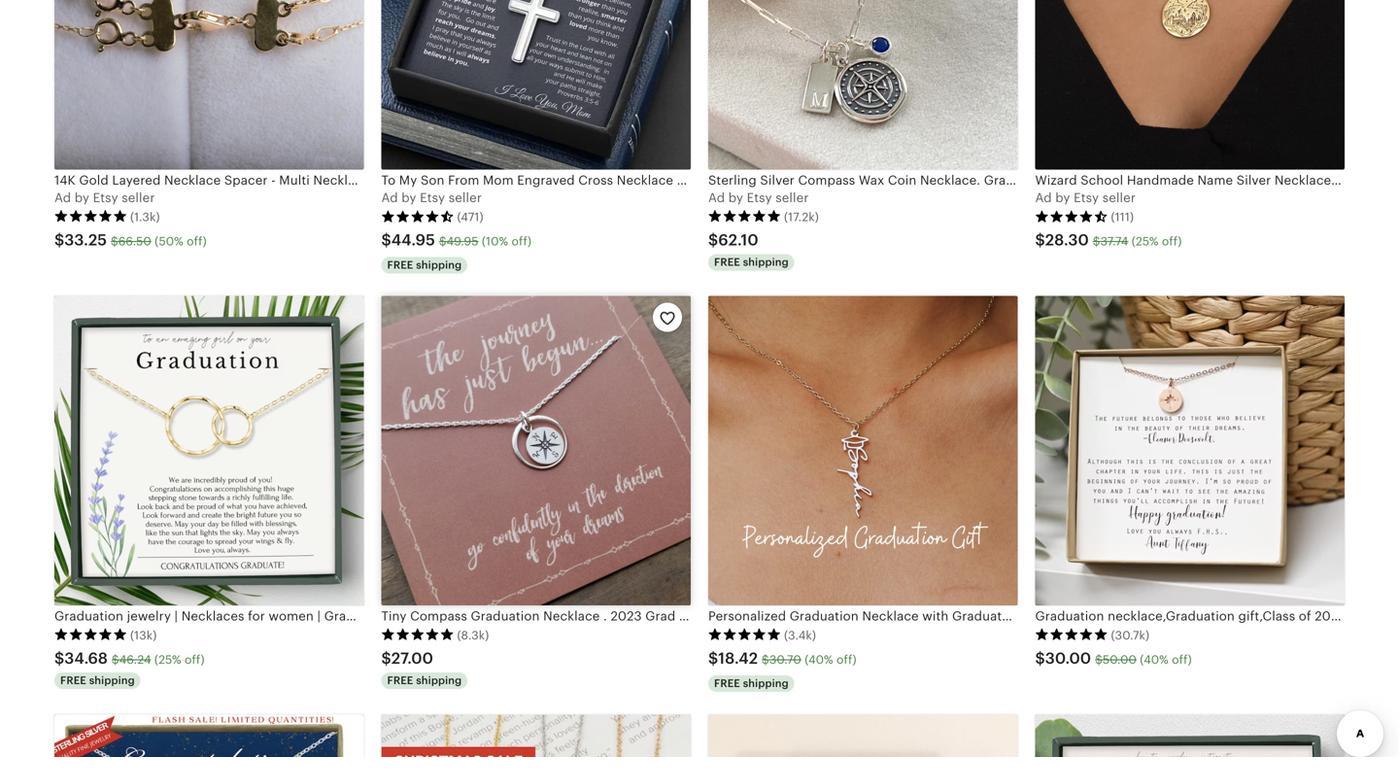 Task type: describe. For each thing, give the bounding box(es) containing it.
0 vertical spatial free shipping
[[387, 259, 462, 271]]

(1.3k)
[[130, 210, 160, 223]]

d for 44.95
[[390, 191, 398, 205]]

$ inside "$ 33.25 $ 66.50 (50% off)"
[[111, 235, 118, 248]]

(471)
[[457, 210, 484, 223]]

shipping down $ 18.42 $ 30.70 (40% off)
[[743, 678, 789, 690]]

b for 28.30
[[1056, 191, 1064, 205]]

free inside $ 27.00 free shipping
[[387, 675, 414, 687]]

free inside '$ 62.10 free shipping'
[[715, 256, 741, 268]]

(17.2k)
[[784, 210, 819, 223]]

28.30
[[1046, 231, 1090, 249]]

4.5 out of 5 stars image for 28.30
[[1036, 209, 1109, 223]]

y for 44.95
[[410, 191, 417, 205]]

shipping inside the $ 34.68 $ 46.24 (25% off) free shipping
[[89, 675, 135, 687]]

$ inside $ 18.42 $ 30.70 (40% off)
[[762, 653, 770, 666]]

a d b y etsy seller for 44.95
[[382, 191, 482, 205]]

5 out of 5 stars image for (8.3k)
[[382, 628, 454, 642]]

personalized graduation necklace with graduate's name, custom high school, college graduation gift, name pendant grad cap jewelry for her image
[[709, 296, 1018, 606]]

a d b y etsy seller for 33.25
[[54, 191, 155, 205]]

$ inside "$ 28.30 $ 37.74 (25% off)"
[[1093, 235, 1101, 248]]

graduation gift for her | pearl pendant necklace | graduation gift for granddaughter | congratulations gift | daughter graduation image
[[1036, 715, 1345, 757]]

off) for 44.95
[[512, 235, 532, 248]]

a for 44.95
[[382, 191, 390, 205]]

etsy for 28.30
[[1074, 191, 1100, 205]]

shipping down $ 44.95 $ 49.95 (10% off)
[[416, 259, 462, 271]]

$ inside $ 30.00 $ 50.00 (40% off)
[[1096, 653, 1103, 666]]

d for 33.25
[[63, 191, 71, 205]]

(25% for 34.68
[[154, 653, 181, 666]]

off) for 33.25
[[187, 235, 207, 248]]

$ inside $ 27.00 free shipping
[[382, 650, 392, 667]]

14k gold layered necklace spacer - multi necklace detangler clasp - multi layer clasp - untangle layering clasp necklace separator image
[[54, 0, 364, 170]]

5 out of 5 stars image for (3.4k)
[[709, 628, 782, 642]]

37.74
[[1101, 235, 1129, 248]]

5 out of 5 stars image for (1.3k)
[[54, 209, 127, 223]]

a for 33.25
[[54, 191, 63, 205]]

(40% for 18.42
[[805, 653, 834, 666]]

$ 44.95 $ 49.95 (10% off)
[[382, 231, 532, 249]]

$ 34.68 $ 46.24 (25% off) free shipping
[[54, 650, 205, 687]]

33.25
[[64, 231, 107, 249]]

44.95
[[391, 231, 435, 249]]

(40% for 30.00
[[1141, 653, 1169, 666]]

y for 33.25
[[82, 191, 89, 205]]

free inside the $ 34.68 $ 46.24 (25% off) free shipping
[[60, 675, 86, 687]]

5 out of 5 stars image for (13k)
[[54, 628, 127, 642]]

$ 28.30 $ 37.74 (25% off)
[[1036, 231, 1183, 249]]

graduation gifts for her - college graduation gift for her - class of 2023 -personalized graduation gift-compass necklace-graduation jewelry image
[[709, 715, 1018, 757]]

$ 30.00 $ 50.00 (40% off)
[[1036, 650, 1193, 667]]

seller for 28.30
[[1103, 191, 1136, 205]]

3 y from the left
[[737, 191, 744, 205]]

d for 28.30
[[1044, 191, 1052, 205]]

custom graduation necklace gift sterling silver, customized high school grads gift for girls college, graduation class of 2023, fn-09 image
[[382, 715, 691, 757]]

50.00
[[1103, 653, 1137, 666]]

(25% for 28.30
[[1132, 235, 1159, 248]]

46.24
[[119, 653, 151, 666]]

$ 62.10 free shipping
[[709, 231, 789, 268]]

5 out of 5 stars image for (30.7k)
[[1036, 628, 1109, 642]]

to my son from mom engraved cross necklace graduation gift for son men jewelry son gift for birthday military graduation gift proverbs 3 5 image
[[382, 0, 691, 170]]

1 horizontal spatial free shipping
[[715, 678, 789, 690]]



Task type: locate. For each thing, give the bounding box(es) containing it.
off)
[[187, 235, 207, 248], [512, 235, 532, 248], [1162, 235, 1183, 248], [185, 653, 205, 666], [837, 653, 857, 666], [1172, 653, 1193, 666]]

shipping down the 62.10
[[743, 256, 789, 268]]

1 4.5 out of 5 stars image from the left
[[382, 209, 454, 223]]

etsy for 44.95
[[420, 191, 445, 205]]

d up 33.25
[[63, 191, 71, 205]]

off) right 50.00
[[1172, 653, 1193, 666]]

(3.4k)
[[784, 629, 817, 642]]

1 horizontal spatial 4.5 out of 5 stars image
[[1036, 209, 1109, 223]]

3 b from the left
[[729, 191, 737, 205]]

(40%
[[805, 653, 834, 666], [1141, 653, 1169, 666]]

2 d from the left
[[390, 191, 398, 205]]

49.95
[[447, 235, 479, 248]]

1 a d b y etsy seller from the left
[[54, 191, 155, 205]]

a up $ 44.95 $ 49.95 (10% off)
[[382, 191, 390, 205]]

a d b y etsy seller for 28.30
[[1036, 191, 1136, 205]]

(111)
[[1112, 210, 1135, 223]]

tiny compass graduation necklace .  2023 grad gift jewelry  .  senior 2023  .  minimalist compass necklace for graduation image
[[382, 296, 691, 606]]

3 d from the left
[[717, 191, 725, 205]]

1 vertical spatial free shipping
[[715, 678, 789, 690]]

graduation necklace gift for her, graduation gift, graduation necklace, personalized graduation gift, sterling silver necklace image
[[54, 715, 364, 757]]

1 etsy from the left
[[93, 191, 118, 205]]

shipping down 46.24
[[89, 675, 135, 687]]

(25% right 46.24
[[154, 653, 181, 666]]

1 horizontal spatial (25%
[[1132, 235, 1159, 248]]

seller
[[122, 191, 155, 205], [449, 191, 482, 205], [776, 191, 809, 205], [1103, 191, 1136, 205]]

2 seller from the left
[[449, 191, 482, 205]]

2 y from the left
[[410, 191, 417, 205]]

a d b y etsy seller up (1.3k)
[[54, 191, 155, 205]]

a up "$ 28.30 $ 37.74 (25% off)"
[[1036, 191, 1045, 205]]

off) inside "$ 33.25 $ 66.50 (50% off)"
[[187, 235, 207, 248]]

$ 18.42 $ 30.70 (40% off)
[[709, 650, 857, 667]]

sterling silver compass wax coin necklace. graduation gift, guidance necklace, initial charm jewelry, compass jewelry, nautical jewelry image
[[709, 0, 1018, 170]]

seller up (111)
[[1103, 191, 1136, 205]]

seller up (17.2k)
[[776, 191, 809, 205]]

(50%
[[155, 235, 184, 248]]

1 seller from the left
[[122, 191, 155, 205]]

1 vertical spatial (25%
[[154, 653, 181, 666]]

off) for 34.68
[[185, 653, 205, 666]]

free down the 27.00
[[387, 675, 414, 687]]

5 out of 5 stars image up the 27.00
[[382, 628, 454, 642]]

seller for 33.25
[[122, 191, 155, 205]]

4 seller from the left
[[1103, 191, 1136, 205]]

etsy for 33.25
[[93, 191, 118, 205]]

5 out of 5 stars image up 34.68
[[54, 628, 127, 642]]

off) for 18.42
[[837, 653, 857, 666]]

free
[[715, 256, 741, 268], [387, 259, 414, 271], [60, 675, 86, 687], [387, 675, 414, 687], [715, 678, 741, 690]]

30.70
[[770, 653, 802, 666]]

66.50
[[118, 235, 151, 248]]

2 a from the left
[[382, 191, 390, 205]]

off) for 30.00
[[1172, 653, 1193, 666]]

wizard school handmade name silver necklace, magic school custom necklace, personalized engraved necklace,graduation disc nameplate necklace image
[[1036, 0, 1345, 170]]

y for 28.30
[[1064, 191, 1071, 205]]

free shipping down 18.42
[[715, 678, 789, 690]]

4 a from the left
[[1036, 191, 1045, 205]]

$ 33.25 $ 66.50 (50% off)
[[54, 231, 207, 249]]

5 out of 5 stars image up the 62.10
[[709, 209, 782, 223]]

$
[[54, 231, 64, 249], [382, 231, 391, 249], [709, 231, 719, 249], [1036, 231, 1046, 249], [111, 235, 118, 248], [439, 235, 447, 248], [1093, 235, 1101, 248], [54, 650, 64, 667], [382, 650, 392, 667], [709, 650, 719, 667], [1036, 650, 1046, 667], [112, 653, 119, 666], [762, 653, 770, 666], [1096, 653, 1103, 666]]

off) inside "$ 28.30 $ 37.74 (25% off)"
[[1162, 235, 1183, 248]]

(40% inside $ 30.00 $ 50.00 (40% off)
[[1141, 653, 1169, 666]]

1 d from the left
[[63, 191, 71, 205]]

off) right 37.74
[[1162, 235, 1183, 248]]

b
[[75, 191, 83, 205], [402, 191, 410, 205], [729, 191, 737, 205], [1056, 191, 1064, 205]]

(8.3k)
[[457, 629, 489, 642]]

d up the 62.10
[[717, 191, 725, 205]]

seller for 44.95
[[449, 191, 482, 205]]

shipping down the 27.00
[[416, 675, 462, 687]]

2 (40% from the left
[[1141, 653, 1169, 666]]

(40% inside $ 18.42 $ 30.70 (40% off)
[[805, 653, 834, 666]]

34.68
[[64, 650, 108, 667]]

seller up (471)
[[449, 191, 482, 205]]

y up 33.25
[[82, 191, 89, 205]]

0 horizontal spatial (40%
[[805, 653, 834, 666]]

d
[[63, 191, 71, 205], [390, 191, 398, 205], [717, 191, 725, 205], [1044, 191, 1052, 205]]

off) for 28.30
[[1162, 235, 1183, 248]]

off) right 46.24
[[185, 653, 205, 666]]

4 d from the left
[[1044, 191, 1052, 205]]

4.5 out of 5 stars image
[[382, 209, 454, 223], [1036, 209, 1109, 223]]

free down 34.68
[[60, 675, 86, 687]]

5 out of 5 stars image
[[54, 209, 127, 223], [709, 209, 782, 223], [54, 628, 127, 642], [382, 628, 454, 642], [709, 628, 782, 642], [1036, 628, 1109, 642]]

b for 44.95
[[402, 191, 410, 205]]

b up 33.25
[[75, 191, 83, 205]]

y
[[82, 191, 89, 205], [410, 191, 417, 205], [737, 191, 744, 205], [1064, 191, 1071, 205]]

4 etsy from the left
[[1074, 191, 1100, 205]]

62.10
[[719, 231, 759, 249]]

(13k)
[[130, 629, 157, 642]]

(25%
[[1132, 235, 1159, 248], [154, 653, 181, 666]]

3 a d b y etsy seller from the left
[[709, 191, 809, 205]]

4.5 out of 5 stars image up '28.30'
[[1036, 209, 1109, 223]]

27.00
[[392, 650, 434, 667]]

etsy up 33.25
[[93, 191, 118, 205]]

(30.7k)
[[1112, 629, 1150, 642]]

2 b from the left
[[402, 191, 410, 205]]

free down the 62.10
[[715, 256, 741, 268]]

1 y from the left
[[82, 191, 89, 205]]

5 out of 5 stars image up 30.00
[[1036, 628, 1109, 642]]

shipping inside '$ 62.10 free shipping'
[[743, 256, 789, 268]]

1 horizontal spatial (40%
[[1141, 653, 1169, 666]]

off) inside $ 18.42 $ 30.70 (40% off)
[[837, 653, 857, 666]]

a up '$ 62.10 free shipping' on the top
[[709, 191, 717, 205]]

free shipping down the 44.95
[[387, 259, 462, 271]]

a d b y etsy seller up (471)
[[382, 191, 482, 205]]

(25% right 37.74
[[1132, 235, 1159, 248]]

etsy up the 44.95
[[420, 191, 445, 205]]

4 b from the left
[[1056, 191, 1064, 205]]

b up the 62.10
[[729, 191, 737, 205]]

5 out of 5 stars image for (17.2k)
[[709, 209, 782, 223]]

off) inside $ 44.95 $ 49.95 (10% off)
[[512, 235, 532, 248]]

shipping inside $ 27.00 free shipping
[[416, 675, 462, 687]]

2 a d b y etsy seller from the left
[[382, 191, 482, 205]]

off) inside the $ 34.68 $ 46.24 (25% off) free shipping
[[185, 653, 205, 666]]

seller up (1.3k)
[[122, 191, 155, 205]]

a d b y etsy seller up (111)
[[1036, 191, 1136, 205]]

off) right (10%
[[512, 235, 532, 248]]

b up the 44.95
[[402, 191, 410, 205]]

3 seller from the left
[[776, 191, 809, 205]]

0 vertical spatial (25%
[[1132, 235, 1159, 248]]

b for 33.25
[[75, 191, 83, 205]]

4.5 out of 5 stars image for 44.95
[[382, 209, 454, 223]]

a d b y etsy seller up the 62.10
[[709, 191, 809, 205]]

free down 18.42
[[715, 678, 741, 690]]

a for 28.30
[[1036, 191, 1045, 205]]

$ inside $ 44.95 $ 49.95 (10% off)
[[439, 235, 447, 248]]

4 a d b y etsy seller from the left
[[1036, 191, 1136, 205]]

(10%
[[482, 235, 509, 248]]

off) right 30.70
[[837, 653, 857, 666]]

$ inside '$ 62.10 free shipping'
[[709, 231, 719, 249]]

0 horizontal spatial 4.5 out of 5 stars image
[[382, 209, 454, 223]]

4 y from the left
[[1064, 191, 1071, 205]]

a d b y etsy seller
[[54, 191, 155, 205], [382, 191, 482, 205], [709, 191, 809, 205], [1036, 191, 1136, 205]]

0 horizontal spatial (25%
[[154, 653, 181, 666]]

18.42
[[719, 650, 758, 667]]

etsy up '28.30'
[[1074, 191, 1100, 205]]

a
[[54, 191, 63, 205], [382, 191, 390, 205], [709, 191, 717, 205], [1036, 191, 1045, 205]]

y up the 44.95
[[410, 191, 417, 205]]

y up the 62.10
[[737, 191, 744, 205]]

b up '28.30'
[[1056, 191, 1064, 205]]

4.5 out of 5 stars image up the 44.95
[[382, 209, 454, 223]]

3 etsy from the left
[[747, 191, 773, 205]]

5 out of 5 stars image up 33.25
[[54, 209, 127, 223]]

graduation jewelry | necklaces for women | graduation gift for her | college graduation gift | high school graduation gifts image
[[54, 296, 364, 606]]

1 (40% from the left
[[805, 653, 834, 666]]

3 a from the left
[[709, 191, 717, 205]]

30.00
[[1046, 650, 1092, 667]]

(40% down (30.7k)
[[1141, 653, 1169, 666]]

y up '28.30'
[[1064, 191, 1071, 205]]

1 a from the left
[[54, 191, 63, 205]]

free shipping
[[387, 259, 462, 271], [715, 678, 789, 690]]

etsy
[[93, 191, 118, 205], [420, 191, 445, 205], [747, 191, 773, 205], [1074, 191, 1100, 205]]

off) right (50%
[[187, 235, 207, 248]]

off) inside $ 30.00 $ 50.00 (40% off)
[[1172, 653, 1193, 666]]

5 out of 5 stars image up 18.42
[[709, 628, 782, 642]]

d up the 44.95
[[390, 191, 398, 205]]

0 horizontal spatial free shipping
[[387, 259, 462, 271]]

graduation necklace,graduation gift,class of 2023, grad necklace, high school grads, college grads ,compass necklace,graduating senior gifts image
[[1036, 296, 1345, 606]]

(25% inside the $ 34.68 $ 46.24 (25% off) free shipping
[[154, 653, 181, 666]]

1 b from the left
[[75, 191, 83, 205]]

$ 27.00 free shipping
[[382, 650, 462, 687]]

(25% inside "$ 28.30 $ 37.74 (25% off)"
[[1132, 235, 1159, 248]]

a up "$ 33.25 $ 66.50 (50% off)"
[[54, 191, 63, 205]]

free down the 44.95
[[387, 259, 414, 271]]

d up '28.30'
[[1044, 191, 1052, 205]]

(40% down (3.4k)
[[805, 653, 834, 666]]

2 etsy from the left
[[420, 191, 445, 205]]

etsy up the 62.10
[[747, 191, 773, 205]]

shipping
[[743, 256, 789, 268], [416, 259, 462, 271], [89, 675, 135, 687], [416, 675, 462, 687], [743, 678, 789, 690]]

2 4.5 out of 5 stars image from the left
[[1036, 209, 1109, 223]]



Task type: vqa. For each thing, say whether or not it's contained in the screenshot.
44.00
no



